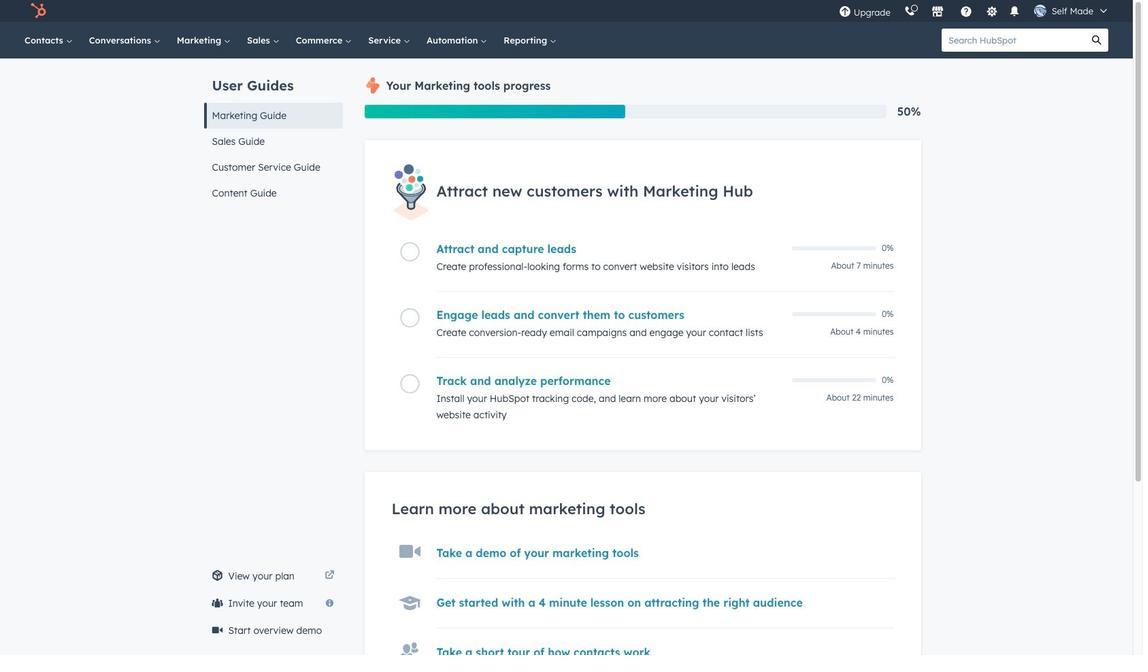 Task type: vqa. For each thing, say whether or not it's contained in the screenshot.
Date inside the popup button
no



Task type: locate. For each thing, give the bounding box(es) containing it.
link opens in a new window image
[[325, 571, 335, 581]]

progress bar
[[364, 105, 626, 118]]

menu
[[832, 0, 1117, 22]]



Task type: describe. For each thing, give the bounding box(es) containing it.
marketplaces image
[[932, 6, 944, 18]]

user guides element
[[204, 59, 343, 206]]

link opens in a new window image
[[325, 568, 335, 585]]

ruby anderson image
[[1034, 5, 1047, 17]]

Search HubSpot search field
[[942, 29, 1086, 52]]



